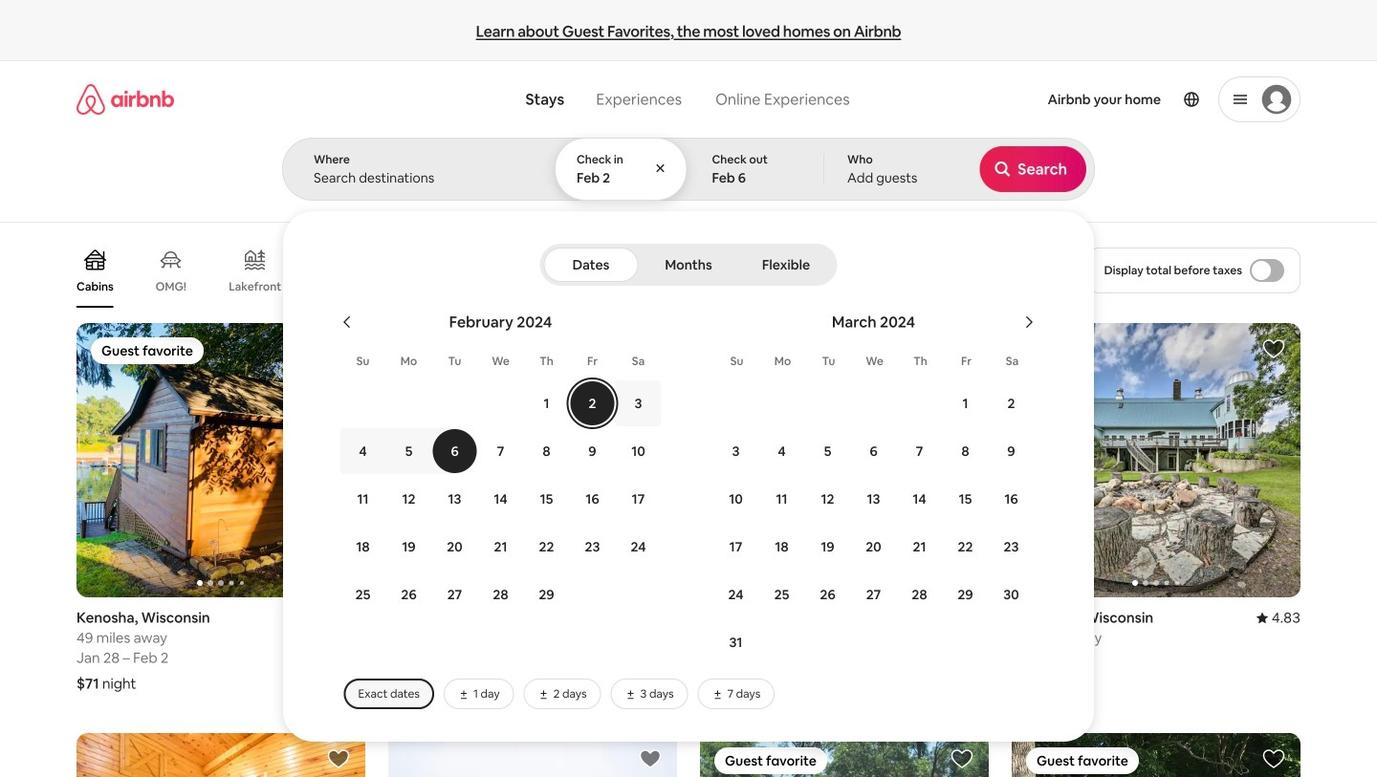 Task type: vqa. For each thing, say whether or not it's contained in the screenshot.
Add to wishlist: Porter, Indiana "icon"
yes



Task type: locate. For each thing, give the bounding box(es) containing it.
None search field
[[282, 61, 1378, 742]]

group
[[77, 233, 973, 308], [77, 323, 366, 598], [388, 323, 677, 598], [700, 323, 989, 598], [1012, 323, 1301, 598], [77, 734, 366, 778], [388, 734, 677, 778], [700, 734, 989, 778], [1012, 734, 1301, 778]]

tab panel
[[282, 138, 1378, 742]]

profile element
[[880, 61, 1301, 138]]

add to wishlist: mokena, illinois image
[[639, 748, 662, 771]]

what can we help you find? tab list
[[510, 78, 699, 121]]

tab list
[[544, 244, 834, 286]]

Search destinations field
[[314, 169, 522, 187]]



Task type: describe. For each thing, give the bounding box(es) containing it.
add to wishlist: trevor, wisconsin image
[[639, 338, 662, 361]]

calendar application
[[306, 292, 1378, 672]]

add to wishlist: walworth, wisconsin image
[[1263, 338, 1286, 361]]

add to wishlist: porter, indiana image
[[951, 748, 974, 771]]

add to wishlist: lake geneva, wisconsin image
[[951, 338, 974, 361]]

4.83 out of 5 average rating image
[[1257, 609, 1301, 628]]

add to wishlist: sawyer, michigan image
[[1263, 748, 1286, 771]]

add to wishlist: pontiac, illinois image
[[327, 748, 350, 771]]



